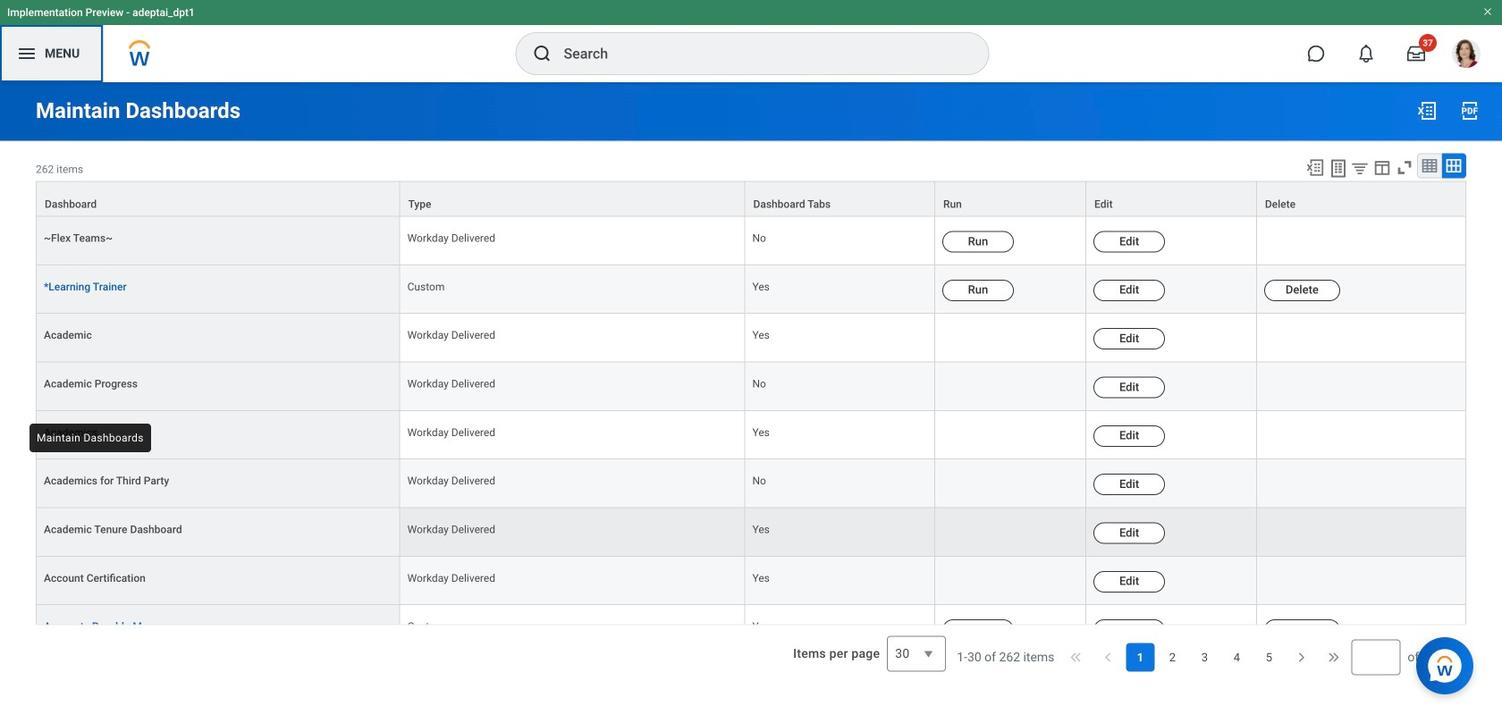 Task type: locate. For each thing, give the bounding box(es) containing it.
1 vertical spatial export to excel image
[[1306, 158, 1326, 178]]

close environment banner image
[[1483, 6, 1494, 17]]

academic tenure dashboard element
[[44, 520, 182, 536]]

Search Workday  search field
[[564, 34, 952, 73]]

search image
[[532, 43, 553, 64]]

export to excel image
[[1417, 100, 1438, 122], [1306, 158, 1326, 178]]

8 row from the top
[[36, 509, 1467, 557]]

list
[[1127, 644, 1284, 672]]

export to excel image for view printable version (pdf) icon
[[1417, 100, 1438, 122]]

~flex teams~ element
[[44, 229, 113, 245]]

1 horizontal spatial export to excel image
[[1417, 100, 1438, 122]]

export to excel image left view printable version (pdf) icon
[[1417, 100, 1438, 122]]

toolbar
[[1298, 153, 1467, 181]]

1 row from the top
[[36, 181, 1467, 217]]

academic element
[[44, 326, 92, 342]]

main content
[[0, 82, 1503, 724]]

cell
[[1258, 217, 1467, 266], [936, 314, 1087, 363], [1258, 314, 1467, 363], [936, 363, 1087, 411], [1258, 363, 1467, 411], [936, 411, 1087, 460], [1258, 411, 1467, 460], [936, 460, 1087, 509], [1258, 460, 1467, 509], [936, 509, 1087, 557], [1258, 509, 1467, 557], [936, 557, 1087, 606], [1258, 557, 1467, 606]]

inbox large image
[[1408, 45, 1426, 63]]

profile logan mcneil image
[[1453, 39, 1481, 72]]

expand table image
[[1446, 157, 1463, 175]]

export to worksheets image
[[1328, 158, 1350, 179]]

0 horizontal spatial export to excel image
[[1306, 158, 1326, 178]]

academics element
[[44, 423, 97, 439]]

row
[[36, 181, 1467, 217], [36, 217, 1467, 266], [36, 266, 1467, 314], [36, 314, 1467, 363], [36, 363, 1467, 411], [36, 411, 1467, 460], [36, 460, 1467, 509], [36, 509, 1467, 557], [36, 557, 1467, 606], [36, 606, 1467, 654]]

banner
[[0, 0, 1503, 82]]

export to excel image left export to worksheets icon
[[1306, 158, 1326, 178]]

view printable version (pdf) image
[[1460, 100, 1481, 122]]

7 row from the top
[[36, 460, 1467, 509]]

chevron left small image
[[1100, 649, 1118, 667]]

status
[[957, 649, 1055, 667]]

0 vertical spatial export to excel image
[[1417, 100, 1438, 122]]



Task type: vqa. For each thing, say whether or not it's contained in the screenshot.
Configure Applications image
no



Task type: describe. For each thing, give the bounding box(es) containing it.
5 row from the top
[[36, 363, 1467, 411]]

justify image
[[16, 43, 38, 64]]

chevron right small image
[[1293, 649, 1311, 667]]

status inside 'pagination' element
[[957, 649, 1055, 667]]

6 row from the top
[[36, 411, 1467, 460]]

Go to page number text field
[[1352, 640, 1401, 676]]

chevron 2x left small image
[[1068, 649, 1085, 667]]

notifications large image
[[1358, 45, 1376, 63]]

items per page element
[[791, 626, 947, 683]]

2 row from the top
[[36, 217, 1467, 266]]

4 row from the top
[[36, 314, 1467, 363]]

table image
[[1421, 157, 1439, 175]]

account certification element
[[44, 569, 146, 585]]

academics for third party element
[[44, 472, 169, 488]]

list inside 'pagination' element
[[1127, 644, 1284, 672]]

click to view/edit grid preferences image
[[1373, 158, 1393, 178]]

9 row from the top
[[36, 557, 1467, 606]]

export to excel image for export to worksheets icon
[[1306, 158, 1326, 178]]

10 row from the top
[[36, 606, 1467, 654]]

3 row from the top
[[36, 266, 1467, 314]]

fullscreen image
[[1396, 158, 1415, 178]]

select to filter grid data image
[[1351, 159, 1370, 178]]

pagination element
[[957, 626, 1467, 690]]

chevron 2x right small image
[[1325, 649, 1343, 667]]

academic progress element
[[44, 374, 138, 391]]



